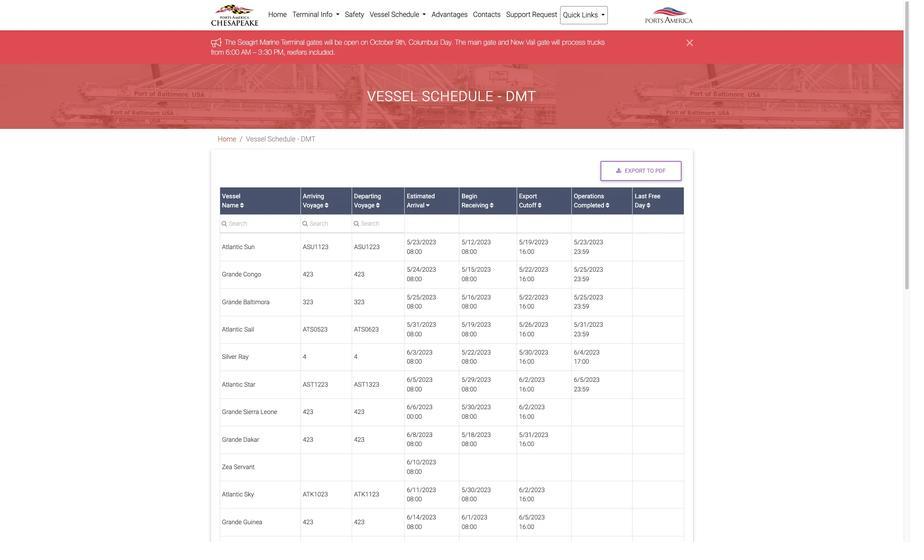 Task type: locate. For each thing, give the bounding box(es) containing it.
asu1223
[[354, 243, 380, 251]]

4 down ats0623
[[354, 354, 358, 361]]

home link
[[266, 6, 290, 23], [218, 135, 236, 143]]

2 5/25/2023 23:59 from the top
[[574, 294, 603, 311]]

operations
[[574, 193, 604, 200]]

5/30/2023 08:00 up 5/18/2023
[[462, 404, 491, 421]]

5/22/2023 16:00 for 5/15/2023
[[519, 266, 548, 283]]

5/22/2023 for 5/16/2023 08:00
[[519, 294, 548, 301]]

6/2/2023 up 5/31/2023 16:00 on the bottom
[[519, 404, 545, 411]]

0 vertical spatial schedule
[[391, 10, 419, 19]]

2 5/23/2023 from the left
[[574, 239, 603, 246]]

2 23:59 from the top
[[574, 276, 589, 283]]

grande sierra leone
[[222, 409, 277, 416]]

zea
[[222, 464, 232, 471]]

support request
[[506, 10, 557, 19]]

5/23/2023 08:00
[[407, 239, 436, 256]]

1 vertical spatial 6/2/2023
[[519, 404, 545, 411]]

gate right vail
[[537, 38, 550, 46]]

atlantic left sky
[[222, 491, 243, 499]]

1 horizontal spatial voyage
[[354, 202, 375, 209]]

6/5/2023 16:00
[[519, 514, 545, 531]]

16:00 for 5/24/2023 08:00
[[519, 276, 534, 283]]

5 grande from the top
[[222, 519, 242, 526]]

sky
[[244, 491, 254, 499]]

08:00 up 5/24/2023
[[407, 248, 422, 256]]

sierra
[[243, 409, 259, 416]]

0 horizontal spatial 5/23/2023
[[407, 239, 436, 246]]

6/5/2023 08:00
[[407, 376, 433, 393]]

1 horizontal spatial 323
[[354, 299, 364, 306]]

6/2/2023 down 5/30/2023 16:00
[[519, 376, 545, 384]]

5/23/2023 for 08:00
[[407, 239, 436, 246]]

1 vertical spatial home
[[218, 135, 236, 143]]

5 23:59 from the top
[[574, 386, 589, 393]]

5/30/2023 08:00 for 6/6/2023
[[462, 404, 491, 421]]

1 horizontal spatial gate
[[537, 38, 550, 46]]

2 horizontal spatial schedule
[[422, 88, 494, 105]]

0 horizontal spatial voyage
[[303, 202, 323, 209]]

arriving
[[303, 193, 324, 200]]

5/12/2023 08:00
[[462, 239, 491, 256]]

export inside export to pdf link
[[625, 168, 646, 174]]

08:00 down 5/18/2023
[[462, 441, 477, 448]]

vessel schedule link
[[367, 6, 429, 23]]

contacts link
[[470, 6, 503, 23]]

the right day.
[[455, 38, 466, 46]]

4 grande from the top
[[222, 436, 242, 444]]

1 5/23/2023 from the left
[[407, 239, 436, 246]]

links
[[582, 11, 598, 19]]

0 horizontal spatial export
[[519, 193, 537, 200]]

08:00 down 5/16/2023
[[462, 303, 477, 311]]

0 vertical spatial 5/22/2023 16:00
[[519, 266, 548, 283]]

323 up "ats0523"
[[303, 299, 313, 306]]

6/5/2023 for 23:59
[[574, 376, 600, 384]]

1 6/2/2023 from the top
[[519, 376, 545, 384]]

08:00 down 6/14/2023
[[407, 523, 422, 531]]

1 vertical spatial 5/22/2023
[[519, 294, 548, 301]]

1 horizontal spatial -
[[498, 88, 502, 105]]

voyage down departing
[[354, 202, 375, 209]]

5/30/2023 down the 5/26/2023 16:00
[[519, 349, 548, 356]]

08:00 down 5/24/2023
[[407, 276, 422, 283]]

3 6/2/2023 from the top
[[519, 487, 545, 494]]

5/22/2023 down 5/19/2023 16:00
[[519, 266, 548, 274]]

16:00 for 5/23/2023 08:00
[[519, 248, 534, 256]]

2 horizontal spatial 5/31/2023
[[574, 321, 603, 329]]

5/31/2023
[[407, 321, 436, 329], [574, 321, 603, 329], [519, 432, 548, 439]]

5/31/2023 for 08:00
[[407, 321, 436, 329]]

grande for grande guinea
[[222, 519, 242, 526]]

3 grande from the top
[[222, 409, 242, 416]]

16:00 inside the 5/26/2023 16:00
[[519, 331, 534, 338]]

2 6/2/2023 16:00 from the top
[[519, 404, 545, 421]]

5/22/2023 16:00
[[519, 266, 548, 283], [519, 294, 548, 311]]

5/25/2023 down 5/23/2023 23:59
[[574, 266, 603, 274]]

voyage inside arriving voyage
[[303, 202, 323, 209]]

terminal
[[292, 10, 319, 19], [281, 38, 304, 46]]

08:00 down 6/1/2023
[[462, 523, 477, 531]]

5/29/2023
[[462, 376, 491, 384]]

3 atlantic from the top
[[222, 381, 243, 389]]

5/31/2023 for 23:59
[[574, 321, 603, 329]]

6/1/2023 08:00
[[462, 514, 487, 531]]

2 4 from the left
[[354, 354, 358, 361]]

08:00 inside 5/31/2023 08:00
[[407, 331, 422, 338]]

0 vertical spatial home link
[[266, 6, 290, 23]]

1 5/22/2023 16:00 from the top
[[519, 266, 548, 283]]

1 atlantic from the top
[[222, 243, 243, 251]]

grande for grande congo
[[222, 271, 242, 278]]

0 horizontal spatial 4
[[303, 354, 306, 361]]

6/5/2023 for 08:00
[[407, 376, 433, 384]]

7 16:00 from the top
[[519, 413, 534, 421]]

08:00 down 6/10/2023
[[407, 468, 422, 476]]

the seagirt marine terminal gates will be open on october 9th, columbus day. the main gate and new vail gate will process trucks from 6:00 am – 3:30 pm, reefers included.
[[211, 38, 605, 56]]

08:00 inside 6/3/2023 08:00
[[407, 358, 422, 366]]

6/2/2023
[[519, 376, 545, 384], [519, 404, 545, 411], [519, 487, 545, 494]]

6/8/2023 08:00
[[407, 432, 433, 448]]

columbus
[[408, 38, 438, 46]]

5/31/2023 for 16:00
[[519, 432, 548, 439]]

download image
[[616, 169, 621, 174]]

1 vertical spatial dmt
[[301, 135, 315, 143]]

9 16:00 from the top
[[519, 496, 534, 503]]

grande left guinea
[[222, 519, 242, 526]]

1 vertical spatial 5/22/2023 16:00
[[519, 294, 548, 311]]

–
[[253, 48, 256, 56]]

08:00 inside 5/25/2023 08:00
[[407, 303, 422, 311]]

0 vertical spatial 5/25/2023 23:59
[[574, 266, 603, 283]]

17:00
[[574, 358, 589, 366]]

support
[[506, 10, 530, 19]]

grande left sierra
[[222, 409, 242, 416]]

5/25/2023 down 5/24/2023 08:00
[[407, 294, 436, 301]]

423
[[303, 271, 313, 278], [354, 271, 364, 278], [303, 409, 313, 416], [354, 409, 364, 416], [303, 436, 313, 444], [354, 436, 364, 444], [303, 519, 313, 526], [354, 519, 364, 526]]

the seagirt marine terminal gates will be open on october 9th, columbus day. the main gate and new vail gate will process trucks from 6:00 am – 3:30 pm, reefers included. link
[[211, 38, 605, 56]]

8 16:00 from the top
[[519, 441, 534, 448]]

2 vertical spatial schedule
[[268, 135, 296, 143]]

1 vertical spatial vessel schedule - dmt
[[246, 135, 315, 143]]

1 horizontal spatial 5/23/2023
[[574, 239, 603, 246]]

1 horizontal spatial schedule
[[391, 10, 419, 19]]

1 vertical spatial terminal
[[281, 38, 304, 46]]

6:00
[[226, 48, 239, 56]]

4 atlantic from the top
[[222, 491, 243, 499]]

6/5/2023 for 16:00
[[519, 514, 545, 521]]

5/22/2023 16:00 down 5/19/2023 16:00
[[519, 266, 548, 283]]

08:00 up 6/3/2023
[[407, 331, 422, 338]]

1 grande from the top
[[222, 271, 242, 278]]

grande for grande dakar
[[222, 436, 242, 444]]

4 down "ats0523"
[[303, 354, 306, 361]]

6/2/2023 up 6/5/2023 16:00
[[519, 487, 545, 494]]

free
[[648, 193, 661, 200]]

16:00 for 6/8/2023 08:00
[[519, 441, 534, 448]]

1 horizontal spatial will
[[551, 38, 560, 46]]

5/23/2023 up 5/24/2023
[[407, 239, 436, 246]]

grande guinea
[[222, 519, 262, 526]]

export for export to pdf
[[625, 168, 646, 174]]

0 horizontal spatial 5/19/2023
[[462, 321, 491, 329]]

5/30/2023 08:00
[[462, 404, 491, 421], [462, 487, 491, 503]]

08:00 down 6/11/2023
[[407, 496, 422, 503]]

asu1123
[[303, 243, 328, 251]]

atlantic for atlantic sky
[[222, 491, 243, 499]]

will left process
[[551, 38, 560, 46]]

2 horizontal spatial 6/5/2023
[[574, 376, 600, 384]]

0 vertical spatial export
[[625, 168, 646, 174]]

the
[[225, 38, 235, 46], [455, 38, 466, 46]]

10 16:00 from the top
[[519, 523, 534, 531]]

6/6/2023 00:00
[[407, 404, 433, 421]]

1 gate from the left
[[483, 38, 496, 46]]

atlantic left sail
[[222, 326, 243, 333]]

16:00 for 6/3/2023 08:00
[[519, 358, 534, 366]]

2 6/2/2023 from the top
[[519, 404, 545, 411]]

3 16:00 from the top
[[519, 303, 534, 311]]

6/2/2023 16:00 up 6/5/2023 16:00
[[519, 487, 545, 503]]

23:59 for 5/29/2023 08:00
[[574, 386, 589, 393]]

1 vertical spatial 5/30/2023
[[462, 404, 491, 411]]

08:00 inside 5/12/2023 08:00
[[462, 248, 477, 256]]

16:00 for 6/5/2023 08:00
[[519, 386, 534, 393]]

atlantic for atlantic sail
[[222, 326, 243, 333]]

6/2/2023 16:00 down 5/30/2023 16:00
[[519, 376, 545, 393]]

5/19/2023 down the 5/16/2023 08:00
[[462, 321, 491, 329]]

5/22/2023 08:00
[[462, 349, 491, 366]]

1 vertical spatial 5/30/2023 08:00
[[462, 487, 491, 503]]

terminal up "reefers"
[[281, 38, 304, 46]]

08:00 inside 5/15/2023 08:00
[[462, 276, 477, 283]]

2 vertical spatial 6/2/2023 16:00
[[519, 487, 545, 503]]

23:59 for 5/15/2023 08:00
[[574, 276, 589, 283]]

1 5/30/2023 08:00 from the top
[[462, 404, 491, 421]]

5/18/2023 08:00
[[462, 432, 491, 448]]

0 horizontal spatial 6/5/2023
[[407, 376, 433, 384]]

23:59 inside the 6/5/2023 23:59
[[574, 386, 589, 393]]

5/30/2023 up 6/1/2023
[[462, 487, 491, 494]]

1 vertical spatial -
[[297, 135, 299, 143]]

08:00 up 6/6/2023
[[407, 386, 422, 393]]

5/22/2023 16:00 up "5/26/2023" at right
[[519, 294, 548, 311]]

0 horizontal spatial 5/31/2023
[[407, 321, 436, 329]]

0 horizontal spatial -
[[297, 135, 299, 143]]

4 16:00 from the top
[[519, 331, 534, 338]]

1 voyage from the left
[[303, 202, 323, 209]]

reefers
[[287, 48, 307, 56]]

ast1323
[[354, 381, 379, 389]]

5/25/2023 up 5/31/2023 23:59
[[574, 294, 603, 301]]

0 vertical spatial 5/30/2023 08:00
[[462, 404, 491, 421]]

5/25/2023 for 5/16/2023
[[574, 294, 603, 301]]

1 vertical spatial 6/2/2023 16:00
[[519, 404, 545, 421]]

2 grande from the top
[[222, 299, 242, 306]]

close image
[[686, 38, 693, 48]]

1 vertical spatial 5/19/2023
[[462, 321, 491, 329]]

the up 6:00 at the left top
[[225, 38, 235, 46]]

gates
[[306, 38, 322, 46]]

16:00 inside 5/19/2023 16:00
[[519, 248, 534, 256]]

23:59 inside 5/23/2023 23:59
[[574, 248, 589, 256]]

1 vertical spatial 5/25/2023 23:59
[[574, 294, 603, 311]]

5/22/2023 down 5/19/2023 08:00
[[462, 349, 491, 356]]

will left be
[[324, 38, 332, 46]]

2 vertical spatial 5/22/2023
[[462, 349, 491, 356]]

5/30/2023 08:00 up 6/1/2023
[[462, 487, 491, 503]]

2 5/30/2023 08:00 from the top
[[462, 487, 491, 503]]

5/15/2023
[[462, 266, 491, 274]]

grande left congo
[[222, 271, 242, 278]]

5/25/2023 23:59 up 5/31/2023 23:59
[[574, 294, 603, 311]]

2 voyage from the left
[[354, 202, 375, 209]]

6/2/2023 16:00
[[519, 376, 545, 393], [519, 404, 545, 421], [519, 487, 545, 503]]

08:00 down 6/8/2023
[[407, 441, 422, 448]]

1 horizontal spatial dmt
[[506, 88, 536, 105]]

08:00 inside 6/14/2023 08:00
[[407, 523, 422, 531]]

0 horizontal spatial will
[[324, 38, 332, 46]]

16:00 inside 5/30/2023 16:00
[[519, 358, 534, 366]]

1 horizontal spatial vessel schedule - dmt
[[367, 88, 536, 105]]

5/22/2023 for 5/15/2023 08:00
[[519, 266, 548, 274]]

08:00 up 5/22/2023 08:00 at the right bottom of the page
[[462, 331, 477, 338]]

5 16:00 from the top
[[519, 358, 534, 366]]

5/19/2023 for 16:00
[[519, 239, 548, 246]]

5/23/2023 down completed
[[574, 239, 603, 246]]

0 vertical spatial 6/2/2023
[[519, 376, 545, 384]]

None field
[[220, 220, 300, 233], [301, 220, 352, 233], [352, 220, 404, 233], [220, 220, 300, 233], [301, 220, 352, 233], [352, 220, 404, 233]]

grande left dakar
[[222, 436, 242, 444]]

5/30/2023 down 5/29/2023 08:00
[[462, 404, 491, 411]]

be
[[334, 38, 342, 46]]

5/15/2023 08:00
[[462, 266, 491, 283]]

voyage inside the departing voyage
[[354, 202, 375, 209]]

export left to
[[625, 168, 646, 174]]

included.
[[309, 48, 335, 56]]

23:59 inside 5/31/2023 23:59
[[574, 331, 589, 338]]

08:00 down 6/3/2023
[[407, 358, 422, 366]]

23:59
[[574, 248, 589, 256], [574, 276, 589, 283], [574, 303, 589, 311], [574, 331, 589, 338], [574, 386, 589, 393]]

1 horizontal spatial export
[[625, 168, 646, 174]]

grande left baltimora
[[222, 299, 242, 306]]

voyage down arriving on the left of the page
[[303, 202, 323, 209]]

08:00 up 5/29/2023
[[462, 358, 477, 366]]

voyage
[[303, 202, 323, 209], [354, 202, 375, 209]]

2 5/22/2023 16:00 from the top
[[519, 294, 548, 311]]

08:00 down 5/15/2023
[[462, 276, 477, 283]]

08:00 down 5/29/2023
[[462, 386, 477, 393]]

08:00 inside 5/22/2023 08:00
[[462, 358, 477, 366]]

atlantic
[[222, 243, 243, 251], [222, 326, 243, 333], [222, 381, 243, 389], [222, 491, 243, 499]]

0 vertical spatial home
[[268, 10, 287, 19]]

atlantic left star
[[222, 381, 243, 389]]

main
[[468, 38, 481, 46]]

6/6/2023
[[407, 404, 433, 411]]

2 vertical spatial 6/2/2023
[[519, 487, 545, 494]]

2 the from the left
[[455, 38, 466, 46]]

16:00 inside 5/31/2023 16:00
[[519, 441, 534, 448]]

quick links link
[[560, 6, 608, 24]]

atlantic for atlantic star
[[222, 381, 243, 389]]

6/14/2023 08:00
[[407, 514, 436, 531]]

5/22/2023
[[519, 266, 548, 274], [519, 294, 548, 301], [462, 349, 491, 356]]

1 23:59 from the top
[[574, 248, 589, 256]]

5/25/2023 23:59 for 5/16/2023
[[574, 294, 603, 311]]

2 323 from the left
[[354, 299, 364, 306]]

6/11/2023
[[407, 487, 436, 494]]

2 16:00 from the top
[[519, 276, 534, 283]]

1 vertical spatial home link
[[218, 135, 236, 143]]

5/19/2023 down cutoff
[[519, 239, 548, 246]]

1 vertical spatial export
[[519, 193, 537, 200]]

gate left and
[[483, 38, 496, 46]]

08:00 up 5/18/2023
[[462, 413, 477, 421]]

operations completed
[[574, 193, 604, 209]]

export up cutoff
[[519, 193, 537, 200]]

5/23/2023
[[407, 239, 436, 246], [574, 239, 603, 246]]

0 vertical spatial 6/2/2023 16:00
[[519, 376, 545, 393]]

quick
[[563, 11, 580, 19]]

1 5/25/2023 23:59 from the top
[[574, 266, 603, 283]]

1 horizontal spatial the
[[455, 38, 466, 46]]

terminal left info
[[292, 10, 319, 19]]

home for rightmost home link
[[268, 10, 287, 19]]

0 horizontal spatial 323
[[303, 299, 313, 306]]

16:00 inside 6/5/2023 16:00
[[519, 523, 534, 531]]

6/2/2023 16:00 up 5/31/2023 16:00 on the bottom
[[519, 404, 545, 421]]

1 horizontal spatial 6/5/2023
[[519, 514, 545, 521]]

dmt
[[506, 88, 536, 105], [301, 135, 315, 143]]

08:00 down 5/12/2023
[[462, 248, 477, 256]]

ray
[[238, 354, 249, 361]]

0 vertical spatial -
[[498, 88, 502, 105]]

4 23:59 from the top
[[574, 331, 589, 338]]

1 16:00 from the top
[[519, 248, 534, 256]]

grande
[[222, 271, 242, 278], [222, 299, 242, 306], [222, 409, 242, 416], [222, 436, 242, 444], [222, 519, 242, 526]]

5/22/2023 up "5/26/2023" at right
[[519, 294, 548, 301]]

2 will from the left
[[551, 38, 560, 46]]

0 vertical spatial 5/22/2023
[[519, 266, 548, 274]]

5/30/2023
[[519, 349, 548, 356], [462, 404, 491, 411], [462, 487, 491, 494]]

5/25/2023 for 5/15/2023
[[574, 266, 603, 274]]

0 horizontal spatial the
[[225, 38, 235, 46]]

0 horizontal spatial home
[[218, 135, 236, 143]]

1 horizontal spatial 4
[[354, 354, 358, 361]]

23:59 for 5/19/2023 08:00
[[574, 331, 589, 338]]

5/19/2023
[[519, 239, 548, 246], [462, 321, 491, 329]]

gate
[[483, 38, 496, 46], [537, 38, 550, 46]]

2 atlantic from the top
[[222, 326, 243, 333]]

atlantic left sun
[[222, 243, 243, 251]]

baltimora
[[243, 299, 270, 306]]

2 vertical spatial 5/30/2023
[[462, 487, 491, 494]]

3 6/2/2023 16:00 from the top
[[519, 487, 545, 503]]

0 vertical spatial dmt
[[506, 88, 536, 105]]

seagirt
[[237, 38, 258, 46]]

08:00 up 5/31/2023 08:00
[[407, 303, 422, 311]]

0 vertical spatial vessel schedule - dmt
[[367, 88, 536, 105]]

1 horizontal spatial 5/19/2023
[[519, 239, 548, 246]]

323 up ats0623
[[354, 299, 364, 306]]

5/25/2023 23:59 down 5/23/2023 23:59
[[574, 266, 603, 283]]

0 horizontal spatial gate
[[483, 38, 496, 46]]

0 vertical spatial 5/19/2023
[[519, 239, 548, 246]]

3 23:59 from the top
[[574, 303, 589, 311]]

1 6/2/2023 16:00 from the top
[[519, 376, 545, 393]]

star
[[244, 381, 255, 389]]

advantages link
[[429, 6, 470, 23]]

6 16:00 from the top
[[519, 386, 534, 393]]

quick links
[[563, 11, 600, 19]]

16:00 for 5/31/2023 08:00
[[519, 331, 534, 338]]

1 horizontal spatial 5/31/2023
[[519, 432, 548, 439]]

1 horizontal spatial home
[[268, 10, 287, 19]]



Task type: vqa. For each thing, say whether or not it's contained in the screenshot.
atlantic related to Atlantic Sun
yes



Task type: describe. For each thing, give the bounding box(es) containing it.
1 will from the left
[[324, 38, 332, 46]]

departing voyage
[[354, 193, 381, 209]]

new
[[511, 38, 524, 46]]

16:00 for 6/14/2023 08:00
[[519, 523, 534, 531]]

5/12/2023
[[462, 239, 491, 246]]

name
[[222, 202, 239, 209]]

last free day
[[635, 193, 661, 209]]

atlantic sun
[[222, 243, 255, 251]]

open
[[344, 38, 359, 46]]

advantages
[[432, 10, 468, 19]]

1 the from the left
[[225, 38, 235, 46]]

08:00 up 6/1/2023
[[462, 496, 477, 503]]

6/2/2023 16:00 for 6/6/2023
[[519, 404, 545, 421]]

arriving voyage
[[303, 193, 325, 209]]

5/19/2023 08:00
[[462, 321, 491, 338]]

6/1/2023
[[462, 514, 487, 521]]

5/25/2023 23:59 for 5/15/2023
[[574, 266, 603, 283]]

atlantic for atlantic sun
[[222, 243, 243, 251]]

atk1123
[[354, 491, 379, 499]]

bullhorn image
[[211, 38, 225, 47]]

grande for grande sierra leone
[[222, 409, 242, 416]]

1 vertical spatial schedule
[[422, 88, 494, 105]]

08:00 inside the 5/16/2023 08:00
[[462, 303, 477, 311]]

08:00 inside 6/11/2023 08:00
[[407, 496, 422, 503]]

day
[[635, 202, 645, 209]]

00:00
[[407, 413, 422, 421]]

6/11/2023 08:00
[[407, 487, 436, 503]]

08:00 inside 6/1/2023 08:00
[[462, 523, 477, 531]]

process
[[562, 38, 585, 46]]

contacts
[[473, 10, 501, 19]]

1 4 from the left
[[303, 354, 306, 361]]

0 horizontal spatial home link
[[218, 135, 236, 143]]

terminal inside the seagirt marine terminal gates will be open on october 9th, columbus day. the main gate and new vail gate will process trucks from 6:00 am – 3:30 pm, reefers included.
[[281, 38, 304, 46]]

1 323 from the left
[[303, 299, 313, 306]]

pdf
[[655, 168, 666, 174]]

0 vertical spatial terminal
[[292, 10, 319, 19]]

export to pdf
[[625, 168, 666, 174]]

6/2/2023 for 6/5/2023
[[519, 376, 545, 384]]

guinea
[[243, 519, 262, 526]]

pm,
[[273, 48, 285, 56]]

5/30/2023 for 6/6/2023 00:00
[[462, 404, 491, 411]]

5/31/2023 23:59
[[574, 321, 603, 338]]

5/30/2023 16:00
[[519, 349, 548, 366]]

9th,
[[395, 38, 407, 46]]

servant
[[234, 464, 255, 471]]

0 vertical spatial 5/30/2023
[[519, 349, 548, 356]]

6/2/2023 for 6/6/2023
[[519, 404, 545, 411]]

5/30/2023 for 6/11/2023 08:00
[[462, 487, 491, 494]]

5/19/2023 for 08:00
[[462, 321, 491, 329]]

leone
[[261, 409, 277, 416]]

last
[[635, 193, 647, 200]]

sun
[[244, 243, 255, 251]]

5/24/2023 08:00
[[407, 266, 436, 283]]

08:00 inside 5/23/2023 08:00
[[407, 248, 422, 256]]

0 horizontal spatial vessel schedule - dmt
[[246, 135, 315, 143]]

info
[[321, 10, 332, 19]]

safety
[[345, 10, 364, 19]]

08:00 inside 5/29/2023 08:00
[[462, 386, 477, 393]]

23:59 for 5/12/2023 08:00
[[574, 248, 589, 256]]

atlantic star
[[222, 381, 255, 389]]

ats0623
[[354, 326, 379, 333]]

congo
[[243, 271, 261, 278]]

5/31/2023 16:00
[[519, 432, 548, 448]]

voyage for arriving voyage
[[303, 202, 323, 209]]

departing
[[354, 193, 381, 200]]

5/19/2023 16:00
[[519, 239, 548, 256]]

home for the leftmost home link
[[218, 135, 236, 143]]

08:00 inside 6/5/2023 08:00
[[407, 386, 422, 393]]

from
[[211, 48, 224, 56]]

estimated arrival
[[407, 193, 435, 209]]

export to pdf link
[[600, 161, 681, 181]]

6/2/2023 16:00 for 6/5/2023
[[519, 376, 545, 393]]

the seagirt marine terminal gates will be open on october 9th, columbus day. the main gate and new vail gate will process trucks from 6:00 am – 3:30 pm, reefers included. alert
[[0, 31, 904, 64]]

am
[[241, 48, 251, 56]]

vessel schedule
[[370, 10, 421, 19]]

grande congo
[[222, 271, 261, 278]]

08:00 inside 5/24/2023 08:00
[[407, 276, 422, 283]]

voyage for departing voyage
[[354, 202, 375, 209]]

support request link
[[503, 6, 560, 23]]

6/8/2023
[[407, 432, 433, 439]]

6/3/2023
[[407, 349, 433, 356]]

16:00 for 6/6/2023 00:00
[[519, 413, 534, 421]]

0 horizontal spatial dmt
[[301, 135, 315, 143]]

grande for grande baltimora
[[222, 299, 242, 306]]

estimated
[[407, 193, 435, 200]]

5/23/2023 23:59
[[574, 239, 603, 256]]

completed
[[574, 202, 604, 209]]

silver ray
[[222, 354, 249, 361]]

5/30/2023 08:00 for 6/11/2023
[[462, 487, 491, 503]]

5/18/2023
[[462, 432, 491, 439]]

23:59 for 5/16/2023 08:00
[[574, 303, 589, 311]]

08:00 inside 5/19/2023 08:00
[[462, 331, 477, 338]]

ast1223
[[303, 381, 328, 389]]

arrival
[[407, 202, 425, 209]]

grande dakar
[[222, 436, 259, 444]]

cutoff
[[519, 202, 536, 209]]

5/31/2023 08:00
[[407, 321, 436, 338]]

terminal info link
[[290, 6, 342, 23]]

sail
[[244, 326, 254, 333]]

6/2/2023 for 6/11/2023
[[519, 487, 545, 494]]

dakar
[[243, 436, 259, 444]]

vail
[[526, 38, 535, 46]]

october
[[370, 38, 393, 46]]

begin receiving
[[462, 193, 488, 209]]

5/22/2023 16:00 for 5/16/2023
[[519, 294, 548, 311]]

16:00 for 5/25/2023 08:00
[[519, 303, 534, 311]]

day.
[[440, 38, 453, 46]]

16:00 for 6/11/2023 08:00
[[519, 496, 534, 503]]

silver
[[222, 354, 237, 361]]

5/23/2023 for 23:59
[[574, 239, 603, 246]]

5/25/2023 08:00
[[407, 294, 436, 311]]

export cutoff
[[519, 193, 537, 209]]

2 gate from the left
[[537, 38, 550, 46]]

trucks
[[587, 38, 605, 46]]

08:00 inside 6/10/2023 08:00
[[407, 468, 422, 476]]

export for export cutoff
[[519, 193, 537, 200]]

request
[[532, 10, 557, 19]]

atlantic sail
[[222, 326, 254, 333]]

1 horizontal spatial home link
[[266, 6, 290, 23]]

08:00 inside 6/8/2023 08:00
[[407, 441, 422, 448]]

safety link
[[342, 6, 367, 23]]

08:00 inside "5/18/2023 08:00"
[[462, 441, 477, 448]]

ats0523
[[303, 326, 328, 333]]

6/14/2023
[[407, 514, 436, 521]]

vessel name
[[222, 193, 240, 209]]

0 horizontal spatial schedule
[[268, 135, 296, 143]]

6/10/2023 08:00
[[407, 459, 436, 476]]

6/2/2023 16:00 for 6/11/2023
[[519, 487, 545, 503]]



